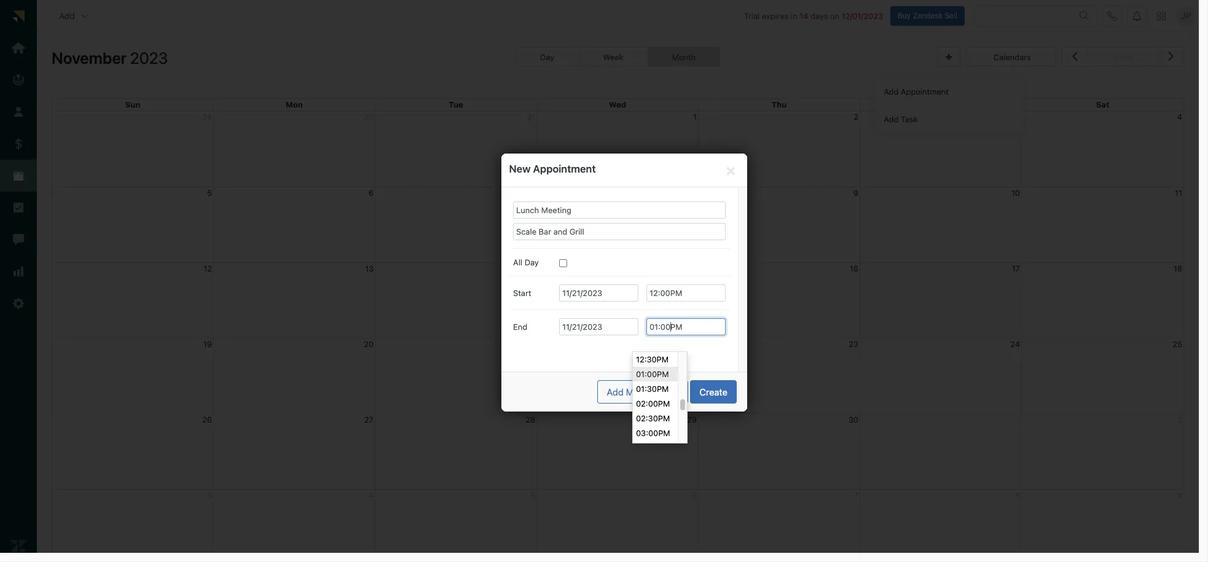 Task type: describe. For each thing, give the bounding box(es) containing it.
29
[[687, 415, 697, 425]]

End Time text field
[[647, 318, 726, 335]]

27
[[365, 415, 374, 425]]

trial
[[744, 11, 760, 21]]

01:30pm
[[636, 384, 669, 394]]

mon
[[286, 100, 303, 110]]

24
[[1011, 339, 1021, 349]]

× link
[[723, 160, 739, 179]]

end
[[513, 322, 528, 332]]

add for add task
[[884, 114, 899, 124]]

9
[[854, 188, 859, 198]]

angle right image
[[1169, 48, 1175, 64]]

12:00pm
[[636, 340, 669, 350]]

week
[[603, 52, 624, 62]]

jp
[[1182, 10, 1192, 21]]

11
[[1176, 188, 1183, 198]]

2
[[854, 112, 859, 122]]

13
[[365, 264, 374, 273]]

angle left image
[[1073, 48, 1078, 64]]

4
[[1178, 112, 1183, 122]]

sat
[[1097, 100, 1110, 110]]

sun
[[125, 100, 140, 110]]

18
[[1174, 264, 1183, 273]]

buy zendesk sell button
[[891, 6, 965, 26]]

zendesk image
[[10, 539, 26, 555]]

november
[[52, 49, 127, 67]]

02:00pm
[[636, 399, 670, 409]]

Untitled Appointment text field
[[513, 202, 726, 219]]

trial expires in 14 days on 12/01/2023
[[744, 11, 884, 21]]

add for add
[[59, 10, 75, 21]]

create
[[700, 387, 728, 398]]

chevron down image
[[80, 11, 90, 21]]

appointment for new appointment
[[533, 163, 596, 175]]

tue
[[449, 100, 463, 110]]

all day
[[513, 257, 539, 267]]

add more details
[[607, 387, 679, 398]]

in
[[791, 11, 798, 21]]

0 vertical spatial 14
[[800, 11, 809, 21]]

0 horizontal spatial 14
[[527, 264, 536, 273]]

add button
[[49, 3, 99, 28]]

×
[[726, 160, 736, 179]]

day
[[525, 257, 539, 267]]

26
[[202, 415, 212, 425]]

bell image
[[1133, 11, 1142, 21]]

12/01/2023
[[842, 11, 884, 21]]

appointment for add appointment
[[901, 86, 949, 96]]

search image
[[1080, 11, 1090, 21]]

new appointment
[[509, 163, 596, 175]]

30
[[849, 415, 859, 425]]

23
[[849, 339, 859, 349]]

task
[[901, 114, 918, 124]]

add for add more details
[[607, 387, 624, 398]]



Task type: vqa. For each thing, say whether or not it's contained in the screenshot.
can
no



Task type: locate. For each thing, give the bounding box(es) containing it.
on
[[831, 11, 840, 21]]

19
[[203, 339, 212, 349]]

day
[[540, 52, 555, 62]]

all
[[513, 257, 523, 267]]

0 vertical spatial appointment
[[901, 86, 949, 96]]

new
[[509, 163, 531, 175]]

add more details link
[[598, 381, 688, 404]]

1 horizontal spatial 14
[[800, 11, 809, 21]]

create link
[[691, 381, 737, 404]]

22
[[688, 339, 697, 349]]

10
[[1012, 188, 1021, 198]]

20
[[364, 339, 374, 349]]

start
[[513, 288, 532, 298]]

expires
[[762, 11, 789, 21]]

add left chevron down 'image'
[[59, 10, 75, 21]]

02:30pm
[[636, 414, 670, 424]]

calendars
[[994, 52, 1032, 62]]

Location text field
[[513, 223, 726, 240]]

12:00pm 12:30pm 01:00pm 01:30pm 02:00pm 02:30pm 03:00pm 03:30pm
[[636, 340, 671, 453]]

5
[[207, 188, 212, 198]]

buy
[[898, 11, 911, 20]]

14
[[800, 11, 809, 21], [527, 264, 536, 273]]

1 vertical spatial 14
[[527, 264, 536, 273]]

thu
[[772, 100, 787, 110]]

add for add appointment
[[884, 86, 899, 96]]

wed
[[609, 100, 627, 110]]

plus image
[[946, 54, 953, 62]]

add up add task
[[884, 86, 899, 96]]

calls image
[[1108, 11, 1118, 21]]

add appointment
[[884, 86, 949, 96]]

add left the task
[[884, 114, 899, 124]]

Start Time text field
[[647, 284, 726, 302]]

1 vertical spatial appointment
[[533, 163, 596, 175]]

12
[[204, 264, 212, 273]]

03:00pm
[[636, 429, 671, 438]]

november 2023
[[52, 49, 168, 67]]

14 right in at top right
[[800, 11, 809, 21]]

6
[[369, 188, 374, 198]]

today
[[1112, 52, 1135, 62]]

16
[[850, 264, 859, 273]]

sell
[[945, 11, 958, 20]]

14 right all
[[527, 264, 536, 273]]

1
[[694, 112, 697, 122]]

0 horizontal spatial appointment
[[533, 163, 596, 175]]

add left more
[[607, 387, 624, 398]]

01:00pm
[[636, 370, 669, 379]]

None checkbox
[[560, 259, 568, 267]]

zendesk products image
[[1158, 11, 1166, 20]]

zendesk
[[913, 11, 943, 20]]

Start Date text field
[[560, 284, 639, 302]]

25
[[1173, 339, 1183, 349]]

buy zendesk sell
[[898, 11, 958, 20]]

details
[[650, 387, 679, 398]]

28
[[526, 415, 536, 425]]

End Date text field
[[560, 318, 639, 335]]

more
[[626, 387, 648, 398]]

add task
[[884, 114, 918, 124]]

days
[[811, 11, 828, 21]]

12:30pm
[[636, 355, 669, 365]]

add
[[59, 10, 75, 21], [884, 86, 899, 96], [884, 114, 899, 124], [607, 387, 624, 398]]

add inside 'button'
[[59, 10, 75, 21]]

1 horizontal spatial appointment
[[901, 86, 949, 96]]

03:30pm
[[636, 443, 671, 453]]

jp button
[[1177, 6, 1197, 26]]

appointment
[[901, 86, 949, 96], [533, 163, 596, 175]]

appointment right new
[[533, 163, 596, 175]]

17
[[1012, 264, 1021, 273]]

appointment up the task
[[901, 86, 949, 96]]

2023
[[130, 49, 168, 67]]



